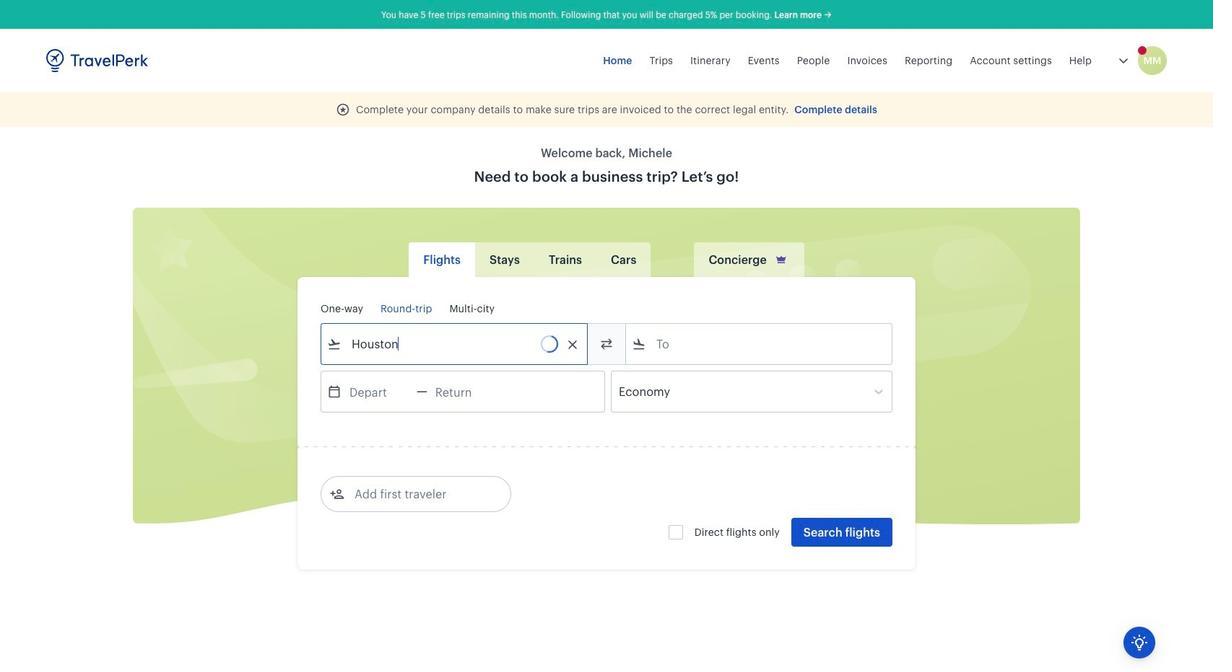 Task type: locate. For each thing, give the bounding box(es) containing it.
Return text field
[[427, 372, 502, 412]]

Add first traveler search field
[[344, 483, 495, 506]]



Task type: describe. For each thing, give the bounding box(es) containing it.
From search field
[[342, 333, 568, 356]]

Depart text field
[[342, 372, 417, 412]]

To search field
[[646, 333, 873, 356]]



Task type: vqa. For each thing, say whether or not it's contained in the screenshot.
Add traveler search box
no



